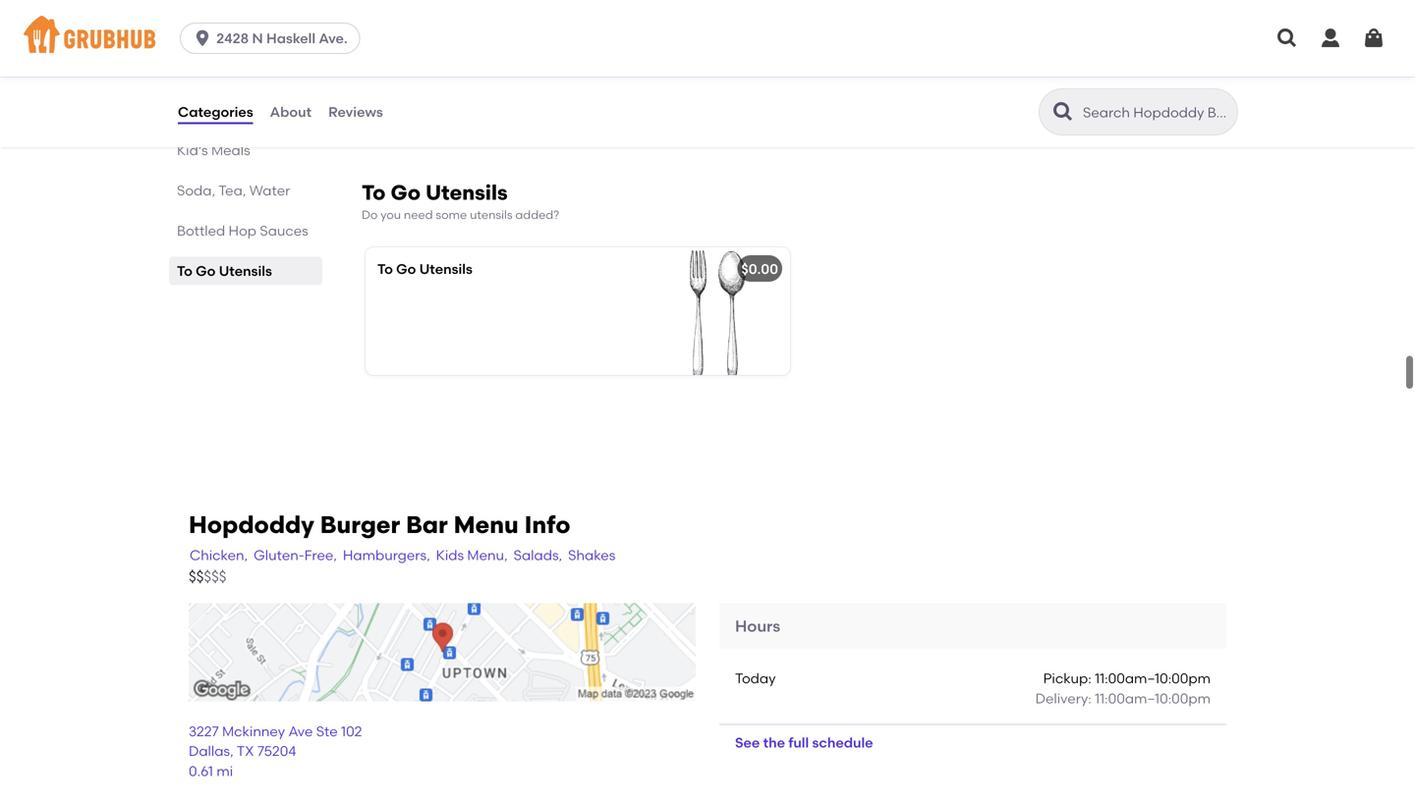 Task type: vqa. For each thing, say whether or not it's contained in the screenshot.
(731
no



Task type: describe. For each thing, give the bounding box(es) containing it.
see
[[735, 735, 760, 752]]

n
[[252, 30, 263, 47]]

sprouts
[[177, 21, 228, 38]]

do
[[362, 208, 378, 222]]

hours
[[735, 617, 780, 636]]

haskell
[[266, 30, 315, 47]]

salads,
[[514, 547, 562, 564]]

chicken, button
[[189, 545, 249, 567]]

1 11:00am–10:00pm from the top
[[1095, 671, 1211, 688]]

free,
[[304, 547, 337, 564]]

2 11:00am–10:00pm from the top
[[1095, 691, 1211, 707]]

svg image inside 2428 n haskell ave. button
[[193, 28, 212, 48]]

about
[[270, 104, 312, 120]]

reviews
[[328, 104, 383, 120]]

kids menu, button
[[435, 545, 509, 567]]

gluten-free, button
[[253, 545, 338, 567]]

chicken, gluten-free, hamburgers, kids menu, salads, shakes
[[190, 547, 615, 564]]

tea,
[[218, 182, 246, 199]]

$0.00
[[741, 261, 778, 277]]

102
[[341, 724, 362, 740]]

main navigation navigation
[[0, 0, 1415, 77]]

mi
[[217, 764, 233, 780]]

2428 n haskell ave. button
[[180, 23, 368, 54]]

pickup:
[[1043, 671, 1091, 688]]

go down need
[[396, 261, 416, 277]]

added?
[[515, 208, 559, 222]]

ste
[[316, 724, 338, 740]]

mckinney
[[222, 724, 285, 740]]

1 horizontal spatial shakes
[[568, 547, 615, 564]]

info
[[524, 511, 570, 539]]

reviews button
[[327, 77, 384, 147]]

delivery:
[[1035, 691, 1091, 707]]

&
[[225, 61, 236, 78]]

0.61
[[189, 764, 213, 780]]

sauces
[[260, 222, 308, 239]]

kids
[[436, 547, 464, 564]]

go inside to go utensils do you need some utensils added?
[[391, 180, 421, 205]]

hamburgers, button
[[342, 545, 431, 567]]

see the full schedule button
[[719, 726, 889, 761]]

soda, tea, water
[[177, 182, 290, 199]]

utensils down bottled hop sauces
[[219, 263, 272, 279]]

salads & bowls
[[177, 61, 277, 78]]

loaded brussel sprouts
[[177, 0, 278, 38]]

bar
[[406, 511, 448, 539]]

burger
[[320, 511, 400, 539]]

chicken,
[[190, 547, 248, 564]]

brussel
[[232, 0, 278, 17]]

$$$$$
[[189, 568, 226, 586]]

tx
[[237, 744, 254, 760]]



Task type: locate. For each thing, give the bounding box(es) containing it.
to up do
[[362, 180, 386, 205]]

hamburgers,
[[343, 547, 430, 564]]

bottled doddy mayo image
[[643, 12, 790, 140]]

gluten-
[[254, 547, 304, 564]]

some
[[436, 208, 467, 222]]

about button
[[269, 77, 313, 147]]

full
[[788, 735, 809, 752]]

menu,
[[467, 547, 508, 564]]

loaded
[[177, 0, 228, 17]]

hop
[[229, 222, 256, 239]]

go up need
[[391, 180, 421, 205]]

to go utensils down need
[[377, 261, 473, 277]]

75204
[[257, 744, 296, 760]]

meals
[[211, 142, 250, 159]]

ave.
[[319, 30, 348, 47]]

to down you
[[377, 261, 393, 277]]

0 horizontal spatial to go utensils
[[177, 263, 272, 279]]

to
[[362, 180, 386, 205], [377, 261, 393, 277], [177, 263, 192, 279]]

3227 mckinney ave ste 102 dallas , tx 75204 0.61 mi
[[189, 724, 362, 780]]

hopdoddy burger bar menu info
[[189, 511, 570, 539]]

to go utensils
[[377, 261, 473, 277], [177, 263, 272, 279]]

,
[[230, 744, 234, 760]]

go down bottled
[[196, 263, 216, 279]]

2428
[[216, 30, 249, 47]]

menu
[[454, 511, 519, 539]]

salads
[[177, 61, 222, 78]]

go
[[391, 180, 421, 205], [396, 261, 416, 277], [196, 263, 216, 279]]

to go utensils down hop
[[177, 263, 272, 279]]

utensils inside to go utensils do you need some utensils added?
[[426, 180, 508, 205]]

bowls
[[239, 61, 277, 78]]

water
[[249, 182, 290, 199]]

11:00am–10:00pm right the 'pickup:'
[[1095, 671, 1211, 688]]

shakes button
[[567, 545, 616, 567]]

categories
[[178, 104, 253, 120]]

ave
[[288, 724, 313, 740]]

1 vertical spatial shakes
[[568, 547, 615, 564]]

pickup: 11:00am–10:00pm delivery: 11:00am–10:00pm
[[1035, 671, 1211, 707]]

soda,
[[177, 182, 215, 199]]

schedule
[[812, 735, 873, 752]]

salads, button
[[513, 545, 563, 567]]

0 vertical spatial shakes
[[177, 102, 224, 118]]

hopdoddy
[[189, 511, 314, 539]]

3227
[[189, 724, 219, 740]]

search icon image
[[1051, 100, 1075, 124]]

to down bottled
[[177, 263, 192, 279]]

you
[[380, 208, 401, 222]]

shakes
[[177, 102, 224, 118], [568, 547, 615, 564]]

the
[[763, 735, 785, 752]]

dallas
[[189, 744, 230, 760]]

see the full schedule
[[735, 735, 873, 752]]

bottled hop sauces
[[177, 222, 308, 239]]

shakes down salads
[[177, 102, 224, 118]]

11:00am–10:00pm
[[1095, 671, 1211, 688], [1095, 691, 1211, 707]]

utensils up some
[[426, 180, 508, 205]]

svg image
[[1276, 27, 1299, 50], [1319, 27, 1342, 50], [1362, 27, 1386, 50], [193, 28, 212, 48]]

utensils
[[426, 180, 508, 205], [419, 261, 473, 277], [219, 263, 272, 279]]

0 horizontal spatial shakes
[[177, 102, 224, 118]]

to go utensils image
[[643, 247, 790, 375]]

11:00am–10:00pm right delivery:
[[1095, 691, 1211, 707]]

$$
[[189, 568, 204, 586]]

0 vertical spatial 11:00am–10:00pm
[[1095, 671, 1211, 688]]

2428 n haskell ave.
[[216, 30, 348, 47]]

utensils down some
[[419, 261, 473, 277]]

1 horizontal spatial to go utensils
[[377, 261, 473, 277]]

kid's
[[177, 142, 208, 159]]

categories button
[[177, 77, 254, 147]]

kid's meals
[[177, 142, 250, 159]]

to inside to go utensils do you need some utensils added?
[[362, 180, 386, 205]]

1 vertical spatial 11:00am–10:00pm
[[1095, 691, 1211, 707]]

bottled
[[177, 222, 225, 239]]

need
[[404, 208, 433, 222]]

utensils
[[470, 208, 512, 222]]

to go utensils do you need some utensils added?
[[362, 180, 559, 222]]

Search Hopdoddy Burger Bar search field
[[1081, 103, 1231, 122]]

today
[[735, 671, 776, 688]]

shakes right salads,
[[568, 547, 615, 564]]



